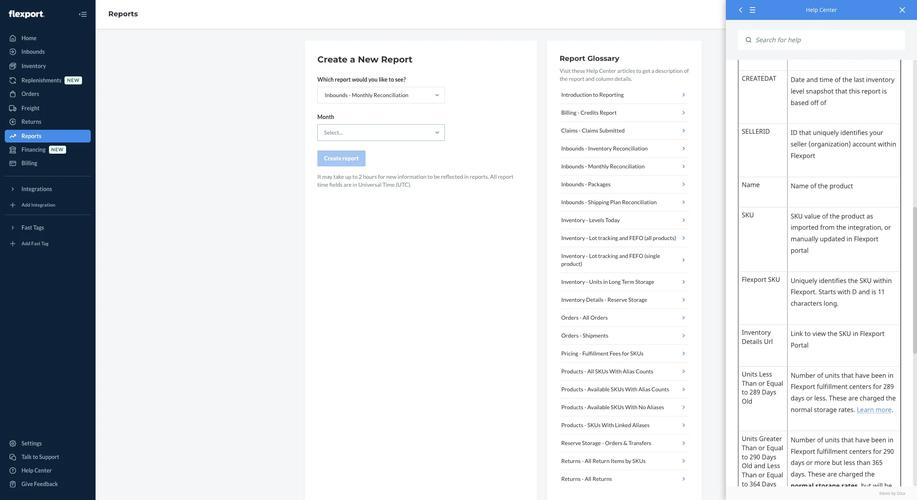 Task type: describe. For each thing, give the bounding box(es) containing it.
1 vertical spatial in
[[353, 181, 357, 188]]

orders left &
[[606, 440, 623, 447]]

- for returns - all returns button
[[582, 476, 584, 483]]

of
[[685, 67, 690, 74]]

report for create a new report
[[381, 54, 413, 65]]

skus down products - available skus with alias counts
[[611, 404, 625, 411]]

inbounds - shipping plan reconciliation
[[562, 199, 657, 206]]

inbounds down the home at the top
[[22, 48, 45, 55]]

articles
[[618, 67, 636, 74]]

today
[[606, 217, 620, 224]]

1 vertical spatial by
[[892, 491, 897, 496]]

which
[[318, 76, 334, 83]]

inventory - lot tracking and fefo (single product)
[[562, 253, 661, 267]]

pricing - fulfillment fees for skus button
[[560, 345, 690, 363]]

inventory for inventory - units in long term storage
[[562, 279, 586, 285]]

report inside visit these help center articles to get a description of the report and column details.
[[569, 75, 585, 82]]

create report
[[324, 155, 359, 162]]

products - available skus with alias counts
[[562, 386, 670, 393]]

storage inside button
[[629, 297, 648, 303]]

returns - all return items by skus
[[562, 458, 646, 465]]

add fast tag link
[[5, 238, 91, 250]]

and for inventory - lot tracking and fefo (single product)
[[620, 253, 629, 259]]

skus inside button
[[611, 386, 625, 393]]

to right talk
[[33, 454, 38, 461]]

up
[[345, 173, 352, 180]]

2
[[359, 173, 362, 180]]

create for create report
[[324, 155, 342, 162]]

reporting
[[600, 91, 624, 98]]

products - skus with linked aliases button
[[560, 417, 690, 435]]

give
[[22, 481, 33, 488]]

orders - shipments
[[562, 332, 609, 339]]

1 claims from the left
[[562, 127, 578, 134]]

- right details
[[605, 297, 607, 303]]

inbounds - monthly reconciliation button
[[560, 158, 690, 176]]

aliases inside button
[[647, 404, 665, 411]]

fields
[[330, 181, 343, 188]]

add integration link
[[5, 199, 91, 212]]

add for add integration
[[22, 202, 30, 208]]

returns link
[[5, 116, 91, 128]]

inbounds - inventory reconciliation
[[562, 145, 648, 152]]

plan
[[611, 199, 621, 206]]

counts for products - all skus with alias counts
[[636, 368, 654, 375]]

support
[[39, 454, 59, 461]]

- for 'products - skus with linked aliases' "button"
[[585, 422, 587, 429]]

products - all skus with alias counts
[[562, 368, 654, 375]]

with for products - all skus with alias counts
[[610, 368, 622, 375]]

- for orders - all orders button
[[580, 314, 582, 321]]

it may take up to 2 hours for new information to be reflected in reports. all report time fields are in universal time (utc).
[[318, 173, 514, 188]]

- for inventory - levels today button
[[587, 217, 589, 224]]

to left be
[[428, 173, 433, 180]]

all for returns - all return items by skus
[[585, 458, 592, 465]]

0 vertical spatial a
[[350, 54, 356, 65]]

shipping
[[589, 199, 610, 206]]

transfers
[[629, 440, 652, 447]]

center inside visit these help center articles to get a description of the report and column details.
[[600, 67, 617, 74]]

levels
[[590, 217, 605, 224]]

report for billing - credits report
[[600, 109, 617, 116]]

for inside button
[[622, 350, 630, 357]]

universal
[[359, 181, 382, 188]]

storage inside button
[[583, 440, 601, 447]]

credits
[[581, 109, 599, 116]]

inventory for inventory
[[22, 63, 46, 69]]

help inside visit these help center articles to get a description of the report and column details.
[[587, 67, 599, 74]]

inventory link
[[5, 60, 91, 73]]

inventory inside inbounds - inventory reconciliation button
[[589, 145, 612, 152]]

reserve inside button
[[562, 440, 582, 447]]

- for the inbounds - shipping plan reconciliation 'button'
[[586, 199, 588, 206]]

month
[[318, 114, 335, 120]]

returns - all returns
[[562, 476, 612, 483]]

the
[[560, 75, 568, 82]]

are
[[344, 181, 352, 188]]

- for products - available skus with alias counts button
[[585, 386, 587, 393]]

add for add fast tag
[[22, 241, 30, 247]]

talk to support button
[[5, 451, 91, 464]]

in inside button
[[604, 279, 608, 285]]

- for products - available skus with no aliases button
[[585, 404, 587, 411]]

orders - all orders button
[[560, 309, 690, 327]]

(utc).
[[396, 181, 412, 188]]

replenishments
[[22, 77, 62, 84]]

introduction
[[562, 91, 592, 98]]

fulfillment
[[583, 350, 609, 357]]

inventory - units in long term storage
[[562, 279, 655, 285]]

skus down pricing - fulfillment fees for skus
[[596, 368, 609, 375]]

products for products - available skus with no aliases
[[562, 404, 584, 411]]

and inside visit these help center articles to get a description of the report and column details.
[[586, 75, 595, 82]]

2 vertical spatial center
[[34, 467, 52, 474]]

tag
[[41, 241, 49, 247]]

reserve storage - orders & transfers button
[[560, 435, 690, 453]]

products - all skus with alias counts button
[[560, 363, 690, 381]]

new for financing
[[51, 147, 64, 153]]

integrations
[[22, 186, 52, 192]]

dixa
[[898, 491, 906, 496]]

0 horizontal spatial help center
[[22, 467, 52, 474]]

for inside the it may take up to 2 hours for new information to be reflected in reports. all report time fields are in universal time (utc).
[[378, 173, 386, 180]]

create a new report
[[318, 54, 413, 65]]

to left 'reporting'
[[594, 91, 599, 98]]

items
[[611, 458, 625, 465]]

alias for products - all skus with alias counts
[[623, 368, 635, 375]]

1 horizontal spatial in
[[465, 173, 469, 180]]

introduction to reporting
[[562, 91, 624, 98]]

billing for billing
[[22, 160, 37, 167]]

all for products - all skus with alias counts
[[588, 368, 595, 375]]

inbounds - packages button
[[560, 176, 690, 194]]

reflected
[[441, 173, 463, 180]]

pricing - fulfillment fees for skus
[[562, 350, 644, 357]]

elevio
[[880, 491, 891, 496]]

1 horizontal spatial reports
[[108, 10, 138, 18]]

0 horizontal spatial help
[[22, 467, 33, 474]]

add integration
[[22, 202, 55, 208]]

home
[[22, 35, 37, 41]]

would
[[352, 76, 368, 83]]

time
[[383, 181, 395, 188]]

details.
[[615, 75, 633, 82]]

you
[[369, 76, 378, 83]]

which report would you like to see?
[[318, 76, 406, 83]]

linked
[[616, 422, 632, 429]]

1 vertical spatial reports
[[22, 133, 41, 139]]

long
[[609, 279, 621, 285]]

products for products - skus with linked aliases
[[562, 422, 584, 429]]

visit
[[560, 67, 571, 74]]

(all
[[645, 235, 652, 242]]

integrations button
[[5, 183, 91, 196]]

- for pricing - fulfillment fees for skus button
[[580, 350, 582, 357]]

product)
[[562, 261, 583, 267]]

(single
[[645, 253, 661, 259]]

freight link
[[5, 102, 91, 115]]

return
[[593, 458, 610, 465]]

details
[[587, 297, 604, 303]]

lot for inventory - lot tracking and fefo (all products)
[[590, 235, 598, 242]]

inventory for inventory - lot tracking and fefo (single product)
[[562, 253, 586, 259]]

skus down orders - shipments button
[[631, 350, 644, 357]]

report left would
[[335, 76, 351, 83]]

- for the inbounds - packages button
[[586, 181, 588, 188]]

home link
[[5, 32, 91, 45]]

available for products - available skus with alias counts
[[588, 386, 610, 393]]

all inside the it may take up to 2 hours for new information to be reflected in reports. all report time fields are in universal time (utc).
[[491, 173, 497, 180]]

inbounds for inbounds - inventory reconciliation button
[[562, 145, 584, 152]]

reserve inside button
[[608, 297, 628, 303]]

1 vertical spatial fast
[[31, 241, 40, 247]]

all for orders - all orders
[[583, 314, 590, 321]]

elevio by dixa
[[880, 491, 906, 496]]

returns for returns
[[22, 118, 41, 125]]

- for orders - shipments button
[[580, 332, 582, 339]]

tracking for (all
[[599, 235, 619, 242]]

monthly inside button
[[589, 163, 609, 170]]

reconciliation down like
[[374, 92, 409, 98]]

reconciliation inside button
[[610, 163, 645, 170]]

introduction to reporting button
[[560, 86, 690, 104]]

feedback
[[34, 481, 58, 488]]

to left "2"
[[353, 173, 358, 180]]

aliases inside "button"
[[633, 422, 650, 429]]

products - available skus with no aliases button
[[560, 399, 690, 417]]



Task type: vqa. For each thing, say whether or not it's contained in the screenshot.
Universal
yes



Task type: locate. For each thing, give the bounding box(es) containing it.
reports.
[[470, 173, 489, 180]]

0 vertical spatial help
[[807, 6, 819, 14]]

fast tags
[[22, 224, 44, 231]]

storage up 'return'
[[583, 440, 601, 447]]

0 vertical spatial help center
[[807, 6, 838, 14]]

all inside button
[[585, 476, 592, 483]]

fast tags button
[[5, 222, 91, 234]]

inbounds inside 'button'
[[562, 199, 584, 206]]

create inside button
[[324, 155, 342, 162]]

1 horizontal spatial monthly
[[589, 163, 609, 170]]

2 add from the top
[[22, 241, 30, 247]]

available inside button
[[588, 404, 610, 411]]

0 vertical spatial fefo
[[630, 235, 644, 242]]

products)
[[653, 235, 677, 242]]

2 vertical spatial help
[[22, 467, 33, 474]]

center up the search search box
[[820, 6, 838, 14]]

inventory up orders - all orders
[[562, 297, 586, 303]]

- for inventory - units in long term storage button
[[587, 279, 589, 285]]

0 vertical spatial and
[[586, 75, 595, 82]]

storage down "term"
[[629, 297, 648, 303]]

- left shipments
[[580, 332, 582, 339]]

report up up on the top left of page
[[343, 155, 359, 162]]

help
[[807, 6, 819, 14], [587, 67, 599, 74], [22, 467, 33, 474]]

glossary
[[588, 54, 620, 63]]

- for inbounds - inventory reconciliation button
[[586, 145, 588, 152]]

- for inbounds - monthly reconciliation button
[[586, 163, 588, 170]]

returns for returns - all return items by skus
[[562, 458, 581, 465]]

0 vertical spatial in
[[465, 173, 469, 180]]

talk to support
[[22, 454, 59, 461]]

a left 'new'
[[350, 54, 356, 65]]

1 add from the top
[[22, 202, 30, 208]]

by inside button
[[626, 458, 632, 465]]

alias down pricing - fulfillment fees for skus button
[[623, 368, 635, 375]]

3 products from the top
[[562, 404, 584, 411]]

inbounds - monthly reconciliation inside button
[[562, 163, 645, 170]]

1 vertical spatial billing
[[22, 160, 37, 167]]

in left reports.
[[465, 173, 469, 180]]

tracking for (single
[[599, 253, 619, 259]]

1 fefo from the top
[[630, 235, 644, 242]]

help up the search search box
[[807, 6, 819, 14]]

monthly
[[352, 92, 373, 98], [589, 163, 609, 170]]

1 horizontal spatial inbounds - monthly reconciliation
[[562, 163, 645, 170]]

with left no
[[626, 404, 638, 411]]

and left column
[[586, 75, 595, 82]]

1 vertical spatial fefo
[[630, 253, 644, 259]]

available for products - available skus with no aliases
[[588, 404, 610, 411]]

1 vertical spatial a
[[652, 67, 655, 74]]

inbounds left packages
[[562, 181, 584, 188]]

0 vertical spatial available
[[588, 386, 610, 393]]

0 vertical spatial storage
[[636, 279, 655, 285]]

fast inside dropdown button
[[22, 224, 32, 231]]

these
[[572, 67, 586, 74]]

and down inventory - lot tracking and fefo (all products) button
[[620, 253, 629, 259]]

products inside "button"
[[562, 422, 584, 429]]

settings
[[22, 440, 42, 447]]

2 vertical spatial and
[[620, 253, 629, 259]]

reconciliation down claims - claims submitted 'button'
[[613, 145, 648, 152]]

orders - all orders
[[562, 314, 608, 321]]

1 horizontal spatial reports link
[[108, 10, 138, 18]]

0 vertical spatial counts
[[636, 368, 654, 375]]

inventory
[[22, 63, 46, 69], [589, 145, 612, 152], [562, 217, 586, 224], [562, 235, 586, 242], [562, 253, 586, 259], [562, 279, 586, 285], [562, 297, 586, 303]]

available down products - all skus with alias counts
[[588, 386, 610, 393]]

help up 'give'
[[22, 467, 33, 474]]

by left dixa
[[892, 491, 897, 496]]

1 vertical spatial monthly
[[589, 163, 609, 170]]

claims
[[562, 127, 578, 134], [582, 127, 599, 134]]

alias up no
[[639, 386, 651, 393]]

1 horizontal spatial claims
[[582, 127, 599, 134]]

to
[[637, 67, 642, 74], [389, 76, 394, 83], [594, 91, 599, 98], [353, 173, 358, 180], [428, 173, 433, 180], [33, 454, 38, 461]]

report
[[381, 54, 413, 65], [560, 54, 586, 63], [600, 109, 617, 116]]

aliases right no
[[647, 404, 665, 411]]

1 vertical spatial new
[[51, 147, 64, 153]]

skus down transfers
[[633, 458, 646, 465]]

and inside inventory - lot tracking and fefo (single product)
[[620, 253, 629, 259]]

inventory inside inventory - lot tracking and fefo (all products) button
[[562, 235, 586, 242]]

billing down introduction
[[562, 109, 577, 116]]

0 vertical spatial tracking
[[599, 235, 619, 242]]

1 horizontal spatial for
[[622, 350, 630, 357]]

tracking down inventory - lot tracking and fefo (all products) on the right
[[599, 253, 619, 259]]

orders for orders - all orders
[[562, 314, 579, 321]]

skus up reserve storage - orders & transfers
[[588, 422, 601, 429]]

products for products - all skus with alias counts
[[562, 368, 584, 375]]

inbounds - packages
[[562, 181, 611, 188]]

inbounds - monthly reconciliation down "which report would you like to see?"
[[325, 92, 409, 98]]

0 horizontal spatial for
[[378, 173, 386, 180]]

available up products - skus with linked aliases
[[588, 404, 610, 411]]

1 vertical spatial alias
[[639, 386, 651, 393]]

lot up units
[[590, 253, 598, 259]]

inventory down inventory - levels today
[[562, 235, 586, 242]]

0 horizontal spatial reports link
[[5, 130, 91, 143]]

2 tracking from the top
[[599, 253, 619, 259]]

2 vertical spatial in
[[604, 279, 608, 285]]

- up the orders - shipments
[[580, 314, 582, 321]]

hours
[[363, 173, 377, 180]]

inventory for inventory details - reserve storage
[[562, 297, 586, 303]]

add down fast tags
[[22, 241, 30, 247]]

reserve down long
[[608, 297, 628, 303]]

new for replenishments
[[67, 77, 80, 83]]

with for products - available skus with no aliases
[[626, 404, 638, 411]]

0 vertical spatial add
[[22, 202, 30, 208]]

talk
[[22, 454, 32, 461]]

1 vertical spatial reserve
[[562, 440, 582, 447]]

flexport logo image
[[9, 10, 45, 18]]

term
[[622, 279, 635, 285]]

1 vertical spatial lot
[[590, 253, 598, 259]]

inventory inside inventory - levels today button
[[562, 217, 586, 224]]

visit these help center articles to get a description of the report and column details.
[[560, 67, 690, 82]]

returns inside button
[[562, 458, 581, 465]]

products for products - available skus with alias counts
[[562, 386, 584, 393]]

1 horizontal spatial a
[[652, 67, 655, 74]]

reconciliation down the inbounds - packages button
[[623, 199, 657, 206]]

to right like
[[389, 76, 394, 83]]

for right fees
[[622, 350, 630, 357]]

1 horizontal spatial by
[[892, 491, 897, 496]]

inbounds link
[[5, 45, 91, 58]]

inbounds down which
[[325, 92, 348, 98]]

1 vertical spatial available
[[588, 404, 610, 411]]

inbounds for the inbounds - packages button
[[562, 181, 584, 188]]

- for claims - claims submitted 'button'
[[579, 127, 581, 134]]

report inside button
[[600, 109, 617, 116]]

1 horizontal spatial new
[[67, 77, 80, 83]]

returns - all return items by skus button
[[560, 453, 690, 471]]

claims - claims submitted
[[562, 127, 625, 134]]

0 vertical spatial fast
[[22, 224, 32, 231]]

in left long
[[604, 279, 608, 285]]

1 products from the top
[[562, 368, 584, 375]]

2 products from the top
[[562, 386, 584, 393]]

2 fefo from the top
[[630, 253, 644, 259]]

0 horizontal spatial in
[[353, 181, 357, 188]]

select...
[[324, 129, 343, 136]]

- right the pricing
[[580, 350, 582, 357]]

1 vertical spatial create
[[324, 155, 342, 162]]

shipments
[[583, 332, 609, 339]]

for up time
[[378, 173, 386, 180]]

&
[[624, 440, 628, 447]]

orders for orders - shipments
[[562, 332, 579, 339]]

- down billing - credits report
[[579, 127, 581, 134]]

0 vertical spatial create
[[318, 54, 348, 65]]

inventory - lot tracking and fefo (all products)
[[562, 235, 677, 242]]

- down inventory - levels today
[[587, 235, 589, 242]]

create for create a new report
[[318, 54, 348, 65]]

skus inside "button"
[[588, 422, 601, 429]]

to left get
[[637, 67, 642, 74]]

1 tracking from the top
[[599, 235, 619, 242]]

inbounds inside button
[[562, 181, 584, 188]]

monthly down "which report would you like to see?"
[[352, 92, 373, 98]]

1 horizontal spatial alias
[[639, 386, 651, 393]]

- for inventory - lot tracking and fefo (all products) button
[[587, 235, 589, 242]]

- left 'return'
[[582, 458, 584, 465]]

0 vertical spatial monthly
[[352, 92, 373, 98]]

2 horizontal spatial report
[[600, 109, 617, 116]]

fees
[[610, 350, 621, 357]]

returns for returns - all returns
[[562, 476, 581, 483]]

orders - shipments button
[[560, 327, 690, 345]]

- for billing - credits report button
[[578, 109, 580, 116]]

available inside button
[[588, 386, 610, 393]]

0 vertical spatial lot
[[590, 235, 598, 242]]

0 horizontal spatial monthly
[[352, 92, 373, 98]]

0 horizontal spatial a
[[350, 54, 356, 65]]

1 vertical spatial inbounds - monthly reconciliation
[[562, 163, 645, 170]]

alias inside products - available skus with alias counts button
[[639, 386, 651, 393]]

- down claims - claims submitted
[[586, 145, 588, 152]]

0 horizontal spatial alias
[[623, 368, 635, 375]]

see?
[[395, 76, 406, 83]]

for
[[378, 173, 386, 180], [622, 350, 630, 357]]

fefo for (all
[[630, 235, 644, 242]]

reconciliation inside button
[[613, 145, 648, 152]]

orders up shipments
[[591, 314, 608, 321]]

tags
[[33, 224, 44, 231]]

- left the shipping
[[586, 199, 588, 206]]

2 vertical spatial storage
[[583, 440, 601, 447]]

inventory - units in long term storage button
[[560, 273, 690, 291]]

orders for orders
[[22, 90, 39, 97]]

fefo left (all
[[630, 235, 644, 242]]

report
[[569, 75, 585, 82], [335, 76, 351, 83], [343, 155, 359, 162], [498, 173, 514, 180]]

returns - all returns button
[[560, 471, 690, 488]]

1 horizontal spatial report
[[560, 54, 586, 63]]

lot for inventory - lot tracking and fefo (single product)
[[590, 253, 598, 259]]

2 claims from the left
[[582, 127, 599, 134]]

get
[[643, 67, 651, 74]]

1 horizontal spatial reserve
[[608, 297, 628, 303]]

inbounds down claims - claims submitted
[[562, 145, 584, 152]]

0 vertical spatial for
[[378, 173, 386, 180]]

products inside button
[[562, 404, 584, 411]]

help down "report glossary"
[[587, 67, 599, 74]]

1 horizontal spatial center
[[600, 67, 617, 74]]

new up orders link
[[67, 77, 80, 83]]

inbounds for inbounds - monthly reconciliation button
[[562, 163, 584, 170]]

billing inside button
[[562, 109, 577, 116]]

create up which
[[318, 54, 348, 65]]

report down 'reporting'
[[600, 109, 617, 116]]

- down "which report would you like to see?"
[[349, 92, 351, 98]]

0 vertical spatial billing
[[562, 109, 577, 116]]

storage right "term"
[[636, 279, 655, 285]]

to inside visit these help center articles to get a description of the report and column details.
[[637, 67, 642, 74]]

billing link
[[5, 157, 91, 170]]

help center up the search search box
[[807, 6, 838, 14]]

products inside button
[[562, 368, 584, 375]]

with inside button
[[626, 386, 638, 393]]

1 vertical spatial counts
[[652, 386, 670, 393]]

billing for billing - credits report
[[562, 109, 577, 116]]

give feedback
[[22, 481, 58, 488]]

add fast tag
[[22, 241, 49, 247]]

inbounds inside button
[[562, 163, 584, 170]]

0 horizontal spatial reports
[[22, 133, 41, 139]]

0 horizontal spatial reserve
[[562, 440, 582, 447]]

with for products - available skus with alias counts
[[626, 386, 638, 393]]

- for returns - all return items by skus button
[[582, 458, 584, 465]]

column
[[596, 75, 614, 82]]

tracking inside inventory - lot tracking and fefo (single product)
[[599, 253, 619, 259]]

orders link
[[5, 88, 91, 100]]

2 horizontal spatial in
[[604, 279, 608, 285]]

1 vertical spatial help
[[587, 67, 599, 74]]

1 vertical spatial and
[[620, 235, 629, 242]]

new inside the it may take up to 2 hours for new information to be reflected in reports. all report time fields are in universal time (utc).
[[387, 173, 397, 180]]

- up reserve storage - orders & transfers
[[585, 422, 587, 429]]

0 horizontal spatial claims
[[562, 127, 578, 134]]

Search search field
[[752, 30, 906, 50]]

reconciliation inside 'button'
[[623, 199, 657, 206]]

counts inside button
[[636, 368, 654, 375]]

- up products - skus with linked aliases
[[585, 404, 587, 411]]

inventory for inventory - lot tracking and fefo (all products)
[[562, 235, 586, 242]]

a right get
[[652, 67, 655, 74]]

fefo left (single
[[630, 253, 644, 259]]

- for inventory - lot tracking and fefo (single product) button
[[587, 253, 589, 259]]

2 vertical spatial new
[[387, 173, 397, 180]]

help center up give feedback
[[22, 467, 52, 474]]

with down fees
[[610, 368, 622, 375]]

inventory inside inventory - lot tracking and fefo (single product)
[[562, 253, 586, 259]]

new up time
[[387, 173, 397, 180]]

1 vertical spatial center
[[600, 67, 617, 74]]

0 horizontal spatial new
[[51, 147, 64, 153]]

0 vertical spatial alias
[[623, 368, 635, 375]]

lot inside inventory - lot tracking and fefo (single product)
[[590, 253, 598, 259]]

fefo
[[630, 235, 644, 242], [630, 253, 644, 259]]

a
[[350, 54, 356, 65], [652, 67, 655, 74]]

0 vertical spatial reserve
[[608, 297, 628, 303]]

inventory details - reserve storage
[[562, 297, 648, 303]]

settings link
[[5, 438, 91, 450]]

reserve storage - orders & transfers
[[562, 440, 652, 447]]

- down fulfillment
[[585, 368, 587, 375]]

- up "returns - all return items by skus"
[[603, 440, 605, 447]]

1 vertical spatial for
[[622, 350, 630, 357]]

- left packages
[[586, 181, 588, 188]]

1 available from the top
[[588, 386, 610, 393]]

by right the items
[[626, 458, 632, 465]]

reports link
[[108, 10, 138, 18], [5, 130, 91, 143]]

inbounds for the inbounds - shipping plan reconciliation 'button'
[[562, 199, 584, 206]]

inbounds - inventory reconciliation button
[[560, 140, 690, 158]]

inventory - levels today button
[[560, 212, 690, 230]]

inventory up product)
[[562, 253, 586, 259]]

available
[[588, 386, 610, 393], [588, 404, 610, 411]]

add
[[22, 202, 30, 208], [22, 241, 30, 247]]

1 lot from the top
[[590, 235, 598, 242]]

2 lot from the top
[[590, 253, 598, 259]]

with inside "button"
[[602, 422, 615, 429]]

it
[[318, 173, 321, 180]]

and down inventory - levels today button
[[620, 235, 629, 242]]

elevio by dixa link
[[739, 491, 906, 497]]

inventory down claims - claims submitted
[[589, 145, 612, 152]]

fefo inside inventory - lot tracking and fefo (single product)
[[630, 253, 644, 259]]

- up inbounds - packages on the right
[[586, 163, 588, 170]]

0 horizontal spatial inbounds - monthly reconciliation
[[325, 92, 409, 98]]

1 vertical spatial reports link
[[5, 130, 91, 143]]

fast left tags
[[22, 224, 32, 231]]

1 horizontal spatial billing
[[562, 109, 577, 116]]

be
[[434, 173, 440, 180]]

all for returns - all returns
[[585, 476, 592, 483]]

units
[[590, 279, 603, 285]]

0 vertical spatial reports link
[[108, 10, 138, 18]]

create report button
[[318, 151, 366, 167]]

lot down inventory - levels today
[[590, 235, 598, 242]]

1 vertical spatial add
[[22, 241, 30, 247]]

create up may on the left top
[[324, 155, 342, 162]]

- down "returns - all return items by skus"
[[582, 476, 584, 483]]

1 vertical spatial aliases
[[633, 422, 650, 429]]

1 horizontal spatial help center
[[807, 6, 838, 14]]

- inside "button"
[[585, 422, 587, 429]]

all down fulfillment
[[588, 368, 595, 375]]

skus up products - available skus with no aliases
[[611, 386, 625, 393]]

report down these
[[569, 75, 585, 82]]

products - skus with linked aliases
[[562, 422, 650, 429]]

close navigation image
[[78, 10, 88, 19]]

report up see? in the left of the page
[[381, 54, 413, 65]]

all left 'return'
[[585, 458, 592, 465]]

alias for products - available skus with alias counts
[[639, 386, 651, 393]]

inbounds inside button
[[562, 145, 584, 152]]

all up the orders - shipments
[[583, 314, 590, 321]]

4 products from the top
[[562, 422, 584, 429]]

inventory - lot tracking and fefo (single product) button
[[560, 247, 690, 273]]

2 horizontal spatial help
[[807, 6, 819, 14]]

and
[[586, 75, 595, 82], [620, 235, 629, 242], [620, 253, 629, 259]]

report inside the it may take up to 2 hours for new information to be reflected in reports. all report time fields are in universal time (utc).
[[498, 173, 514, 180]]

center down talk to support at the bottom of the page
[[34, 467, 52, 474]]

create
[[318, 54, 348, 65], [324, 155, 342, 162]]

counts inside button
[[652, 386, 670, 393]]

0 horizontal spatial by
[[626, 458, 632, 465]]

2 horizontal spatial new
[[387, 173, 397, 180]]

alias inside products - all skus with alias counts button
[[623, 368, 635, 375]]

0 vertical spatial reports
[[108, 10, 138, 18]]

integration
[[31, 202, 55, 208]]

give feedback button
[[5, 478, 91, 491]]

1 horizontal spatial help
[[587, 67, 599, 74]]

like
[[379, 76, 388, 83]]

0 vertical spatial center
[[820, 6, 838, 14]]

report up these
[[560, 54, 586, 63]]

and for inventory - lot tracking and fefo (all products)
[[620, 235, 629, 242]]

inventory for inventory - levels today
[[562, 217, 586, 224]]

new
[[358, 54, 379, 65]]

claims down billing - credits report
[[562, 127, 578, 134]]

tracking
[[599, 235, 619, 242], [599, 253, 619, 259]]

reserve up "returns - all return items by skus"
[[562, 440, 582, 447]]

0 horizontal spatial billing
[[22, 160, 37, 167]]

reserve
[[608, 297, 628, 303], [562, 440, 582, 447]]

fefo for (single
[[630, 253, 644, 259]]

reconciliation
[[374, 92, 409, 98], [613, 145, 648, 152], [610, 163, 645, 170], [623, 199, 657, 206]]

products inside button
[[562, 386, 584, 393]]

with inside button
[[610, 368, 622, 375]]

all down "returns - all return items by skus"
[[585, 476, 592, 483]]

with down products - all skus with alias counts button
[[626, 386, 638, 393]]

storage inside button
[[636, 279, 655, 285]]

inventory - levels today
[[562, 217, 620, 224]]

with inside button
[[626, 404, 638, 411]]

report inside button
[[343, 155, 359, 162]]

- for products - all skus with alias counts button
[[585, 368, 587, 375]]

1 vertical spatial tracking
[[599, 253, 619, 259]]

0 horizontal spatial center
[[34, 467, 52, 474]]

2 available from the top
[[588, 404, 610, 411]]

a inside visit these help center articles to get a description of the report and column details.
[[652, 67, 655, 74]]

1 vertical spatial storage
[[629, 297, 648, 303]]

0 vertical spatial aliases
[[647, 404, 665, 411]]

inbounds down inbounds - packages on the right
[[562, 199, 584, 206]]

inventory details - reserve storage button
[[560, 291, 690, 309]]

0 horizontal spatial report
[[381, 54, 413, 65]]

lot
[[590, 235, 598, 242], [590, 253, 598, 259]]

inventory inside inventory details - reserve storage button
[[562, 297, 586, 303]]

monthly up packages
[[589, 163, 609, 170]]

inventory inside inventory - units in long term storage button
[[562, 279, 586, 285]]

0 vertical spatial by
[[626, 458, 632, 465]]

- inside inventory - lot tracking and fefo (single product)
[[587, 253, 589, 259]]

1 vertical spatial help center
[[22, 467, 52, 474]]

inventory inside inventory link
[[22, 63, 46, 69]]

fast left tag
[[31, 241, 40, 247]]

center
[[820, 6, 838, 14], [600, 67, 617, 74], [34, 467, 52, 474]]

inbounds - shipping plan reconciliation button
[[560, 194, 690, 212]]

0 vertical spatial inbounds - monthly reconciliation
[[325, 92, 409, 98]]

no
[[639, 404, 646, 411]]

all inside button
[[583, 314, 590, 321]]

2 horizontal spatial center
[[820, 6, 838, 14]]

all right reports.
[[491, 173, 497, 180]]

counts for products - available skus with alias counts
[[652, 386, 670, 393]]

inventory left the levels
[[562, 217, 586, 224]]

inbounds
[[22, 48, 45, 55], [325, 92, 348, 98], [562, 145, 584, 152], [562, 163, 584, 170], [562, 181, 584, 188], [562, 199, 584, 206]]

products - available skus with no aliases
[[562, 404, 665, 411]]

- left credits
[[578, 109, 580, 116]]

0 vertical spatial new
[[67, 77, 80, 83]]

alias
[[623, 368, 635, 375], [639, 386, 651, 393]]

time
[[318, 181, 329, 188]]



